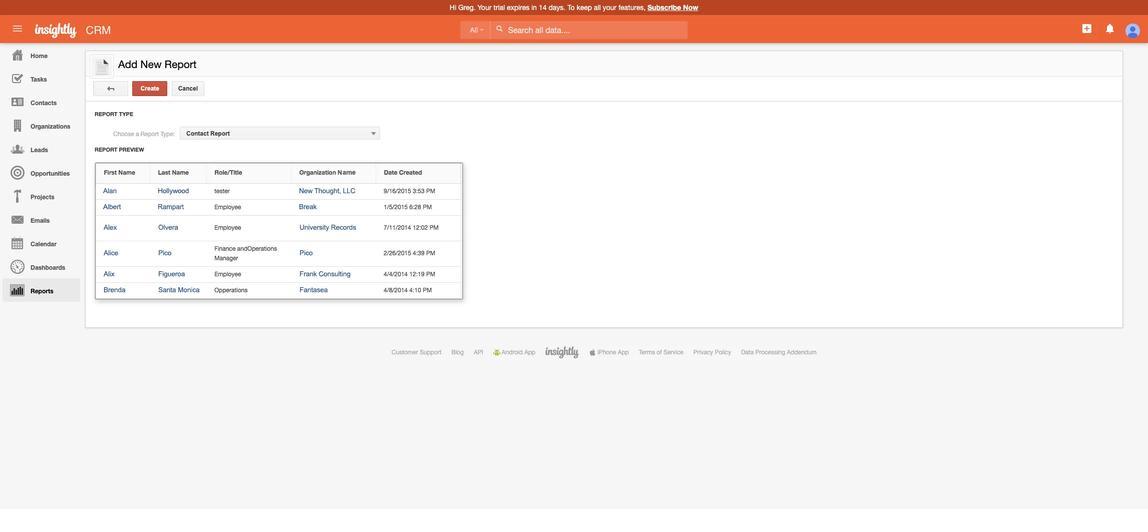 Task type: vqa. For each thing, say whether or not it's contained in the screenshot.
3 "of"
no



Task type: locate. For each thing, give the bounding box(es) containing it.
terms of service
[[639, 349, 684, 356]]

report
[[165, 58, 197, 70], [95, 111, 117, 117], [210, 130, 230, 137], [141, 131, 159, 138], [95, 146, 117, 153]]

subscribe now link
[[648, 3, 698, 12]]

opportunities
[[31, 170, 70, 177]]

choose
[[113, 131, 134, 138]]

app right iphone
[[618, 349, 629, 356]]

all
[[470, 26, 478, 34]]

0 horizontal spatial app
[[525, 349, 536, 356]]

a
[[136, 131, 139, 138]]

report left type in the top left of the page
[[95, 111, 117, 117]]

emails
[[31, 217, 50, 224]]

report right contact in the top of the page
[[210, 130, 230, 137]]

14
[[539, 4, 547, 12]]

processing
[[756, 349, 785, 356]]

projects
[[31, 193, 54, 201]]

2 app from the left
[[618, 349, 629, 356]]

1 horizontal spatial app
[[618, 349, 629, 356]]

organizations
[[31, 123, 70, 130]]

keep
[[577, 4, 592, 12]]

type
[[119, 111, 133, 117]]

home
[[31, 52, 48, 60]]

leads
[[31, 146, 48, 154]]

navigation containing home
[[0, 43, 80, 302]]

android app link
[[493, 349, 536, 356]]

days.
[[549, 4, 566, 12]]

emails link
[[3, 208, 80, 231]]

expires
[[507, 4, 530, 12]]

data processing addendum
[[741, 349, 817, 356]]

report image
[[92, 57, 112, 77]]

app
[[525, 349, 536, 356], [618, 349, 629, 356]]

app right android
[[525, 349, 536, 356]]

now
[[683, 3, 698, 12]]

terms
[[639, 349, 655, 356]]

android app
[[502, 349, 536, 356]]

iphone
[[598, 349, 616, 356]]

contact
[[186, 130, 209, 137]]

create button
[[132, 81, 168, 96]]

calendar
[[31, 240, 57, 248]]

projects link
[[3, 184, 80, 208]]

contact report
[[186, 130, 230, 137]]

tasks
[[31, 76, 47, 83]]

navigation
[[0, 43, 80, 302]]

trial
[[494, 4, 505, 12]]

add
[[118, 58, 138, 70]]

choose a report type:
[[113, 131, 175, 138]]

report type
[[95, 111, 133, 117]]

dashboards
[[31, 264, 65, 272]]

your
[[478, 4, 492, 12]]

support
[[420, 349, 441, 356]]

1 app from the left
[[525, 349, 536, 356]]

privacy policy
[[694, 349, 731, 356]]

all link
[[460, 21, 490, 39]]

report down 'choose'
[[95, 146, 117, 153]]



Task type: describe. For each thing, give the bounding box(es) containing it.
back image
[[107, 85, 114, 92]]

hi
[[450, 4, 456, 12]]

leads link
[[3, 137, 80, 161]]

report right a at the top left
[[141, 131, 159, 138]]

contact report link
[[180, 127, 380, 140]]

customer support link
[[392, 349, 441, 356]]

type:
[[161, 131, 175, 138]]

to
[[568, 4, 575, 12]]

app for android app
[[525, 349, 536, 356]]

iphone app
[[598, 349, 629, 356]]

Search all data.... text field
[[491, 21, 688, 39]]

addendum
[[787, 349, 817, 356]]

report preview
[[95, 146, 144, 153]]

customer support
[[392, 349, 441, 356]]

contacts link
[[3, 90, 80, 114]]

privacy policy link
[[694, 349, 731, 356]]

reports link
[[3, 279, 80, 302]]

preview
[[119, 146, 144, 153]]

home link
[[3, 43, 80, 67]]

cancel link
[[172, 81, 204, 96]]

subscribe
[[648, 3, 681, 12]]

white image
[[496, 25, 503, 32]]

in
[[532, 4, 537, 12]]

api link
[[474, 349, 483, 356]]

cancel
[[178, 85, 198, 92]]

opportunities link
[[3, 161, 80, 184]]

new
[[140, 58, 162, 70]]

contacts
[[31, 99, 57, 107]]

terms of service link
[[639, 349, 684, 356]]

dashboards link
[[3, 255, 80, 279]]

create
[[141, 85, 159, 92]]

your
[[603, 4, 617, 12]]

of
[[657, 349, 662, 356]]

blog link
[[452, 349, 464, 356]]

crm
[[86, 24, 111, 37]]

data processing addendum link
[[741, 349, 817, 356]]

add new report
[[118, 58, 197, 70]]

report preview image
[[96, 163, 462, 299]]

policy
[[715, 349, 731, 356]]

greg.
[[458, 4, 476, 12]]

calendar link
[[3, 231, 80, 255]]

organizations link
[[3, 114, 80, 137]]

blog
[[452, 349, 464, 356]]

customer
[[392, 349, 418, 356]]

iphone app link
[[589, 349, 629, 356]]

hi greg. your trial expires in 14 days. to keep all your features, subscribe now
[[450, 3, 698, 12]]

tasks link
[[3, 67, 80, 90]]

features,
[[619, 4, 646, 12]]

service
[[664, 349, 684, 356]]

all
[[594, 4, 601, 12]]

reports
[[31, 288, 53, 295]]

notifications image
[[1104, 23, 1116, 35]]

data
[[741, 349, 754, 356]]

app for iphone app
[[618, 349, 629, 356]]

android
[[502, 349, 523, 356]]

report up the 'cancel'
[[165, 58, 197, 70]]

api
[[474, 349, 483, 356]]

privacy
[[694, 349, 713, 356]]



